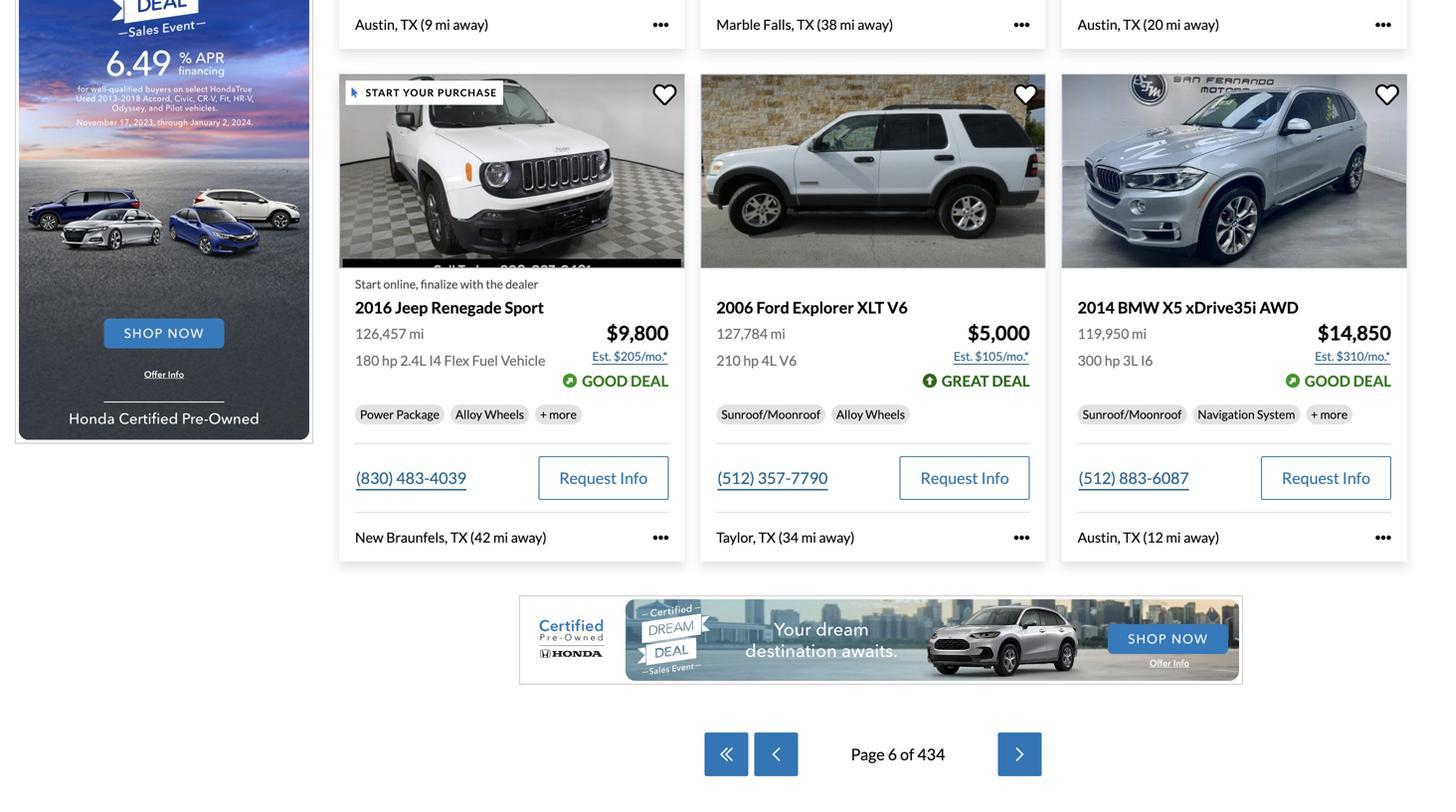 Task type: describe. For each thing, give the bounding box(es) containing it.
xlt
[[857, 298, 884, 317]]

est. for $14,850
[[1315, 349, 1334, 364]]

$14,850
[[1318, 322, 1392, 345]]

tx for austin, tx (9 mi away)
[[401, 16, 418, 33]]

request for $14,850
[[1282, 469, 1340, 488]]

start for start online, finalize with the dealer 2016 jeep renegade sport
[[355, 277, 381, 291]]

7790
[[791, 469, 828, 488]]

+ for alloy wheels
[[540, 408, 547, 422]]

away) for austin, tx (9 mi away)
[[453, 16, 489, 33]]

navigation system
[[1198, 408, 1296, 422]]

alloy wheels for power package
[[456, 408, 524, 422]]

434
[[918, 745, 945, 764]]

austin, tx (12 mi away)
[[1078, 529, 1220, 546]]

wheels for sunroof/moonroof
[[866, 408, 905, 422]]

1 request from the left
[[559, 469, 617, 488]]

(12
[[1143, 529, 1164, 546]]

taylor, tx (34 mi away)
[[717, 529, 855, 546]]

1 info from the left
[[620, 469, 648, 488]]

i4
[[429, 352, 442, 369]]

taylor,
[[717, 529, 756, 546]]

ellipsis h image for $14,850
[[1376, 530, 1392, 546]]

navigation
[[1198, 408, 1255, 422]]

(830) 483-4039
[[356, 469, 467, 488]]

with
[[460, 277, 484, 291]]

2016
[[355, 298, 392, 317]]

online,
[[384, 277, 418, 291]]

mi right the (38
[[840, 16, 855, 33]]

deal for $5,000
[[992, 372, 1030, 390]]

883-
[[1119, 469, 1153, 488]]

braunfels,
[[386, 529, 448, 546]]

info for $5,000
[[981, 469, 1009, 488]]

start for start your purchase
[[366, 87, 400, 99]]

1 request info from the left
[[559, 469, 648, 488]]

+ more for navigation system
[[1311, 408, 1348, 422]]

away) for austin, tx (20 mi away)
[[1184, 16, 1220, 33]]

ellipsis h image for marble falls, tx (38 mi away)
[[1014, 17, 1030, 33]]

new braunfels, tx (42 mi away)
[[355, 529, 547, 546]]

marble
[[717, 16, 761, 33]]

oxford white 2006 ford explorer xlt v6 suv / crossover rear-wheel drive 5-speed automatic image
[[701, 74, 1046, 269]]

tx for austin, tx (12 mi away)
[[1123, 529, 1141, 546]]

request for $5,000
[[921, 469, 978, 488]]

(512) 883-6087
[[1079, 469, 1190, 488]]

new
[[355, 529, 384, 546]]

request info button for $14,850
[[1261, 457, 1392, 501]]

mi right the "(20"
[[1166, 16, 1181, 33]]

page
[[851, 745, 885, 764]]

finalize
[[421, 277, 458, 291]]

of
[[900, 745, 915, 764]]

6087
[[1153, 469, 1190, 488]]

hp for $9,800
[[382, 352, 398, 369]]

austin, for austin, tx (9 mi away)
[[355, 16, 398, 33]]

mi right (9
[[435, 16, 450, 33]]

(9
[[420, 16, 433, 33]]

deal for $14,850
[[1354, 372, 1392, 390]]

austin, tx (9 mi away)
[[355, 16, 489, 33]]

awd
[[1260, 298, 1299, 317]]

est. for $9,800
[[592, 349, 612, 364]]

3l
[[1123, 352, 1138, 369]]

jeep
[[395, 298, 428, 317]]

119,950
[[1078, 325, 1129, 342]]

est. for $5,000
[[954, 349, 973, 364]]

(512) 883-6087 button
[[1078, 457, 1191, 501]]

sport
[[505, 298, 544, 317]]

v6 inside '127,784 mi 210 hp 4l v6'
[[780, 352, 797, 369]]

bmw
[[1118, 298, 1160, 317]]

austin, tx (20 mi away)
[[1078, 16, 1220, 33]]

ellipsis h image for austin, tx (9 mi away)
[[653, 17, 669, 33]]

package
[[396, 408, 440, 422]]

austin, for austin, tx (12 mi away)
[[1078, 529, 1121, 546]]

dealer
[[506, 277, 539, 291]]

(512) for $14,850
[[1079, 469, 1116, 488]]

126,457
[[355, 325, 407, 342]]

chevron left image
[[767, 747, 787, 763]]

6
[[888, 745, 897, 764]]

est. $105/mo.* button
[[953, 347, 1030, 367]]

$205/mo.*
[[614, 349, 668, 364]]

ford
[[757, 298, 790, 317]]

away) for taylor, tx (34 mi away)
[[819, 529, 855, 546]]

(42
[[470, 529, 491, 546]]

126,457 mi 180 hp 2.4l i4 flex fuel vehicle
[[355, 325, 546, 369]]

tx left (42
[[450, 529, 468, 546]]

great deal
[[942, 372, 1030, 390]]

est. $310/mo.* button
[[1314, 347, 1392, 367]]

your
[[403, 87, 435, 99]]

(20
[[1143, 16, 1164, 33]]

flex
[[444, 352, 470, 369]]

tx for taylor, tx (34 mi away)
[[759, 529, 776, 546]]

$9,800
[[607, 322, 669, 345]]

$9,800 est. $205/mo.*
[[592, 322, 669, 364]]

(512) 357-7790 button
[[717, 457, 829, 501]]

300
[[1078, 352, 1102, 369]]

xdrive35i
[[1186, 298, 1257, 317]]

(830)
[[356, 469, 393, 488]]

great
[[942, 372, 989, 390]]

est. $205/mo.* button
[[591, 347, 669, 367]]

fuel
[[472, 352, 498, 369]]

marble falls, tx (38 mi away)
[[717, 16, 894, 33]]

more for system
[[1321, 408, 1348, 422]]

(34
[[779, 529, 799, 546]]

silver   nf 2014 bmw x5 xdrive35i awd suv / crossover all-wheel drive automatic image
[[1062, 74, 1408, 269]]

request info for $5,000
[[921, 469, 1009, 488]]

(38
[[817, 16, 837, 33]]

info for $14,850
[[1343, 469, 1371, 488]]



Task type: vqa. For each thing, say whether or not it's contained in the screenshot.
1st Sunroof/Moonroof from right
yes



Task type: locate. For each thing, give the bounding box(es) containing it.
i6
[[1141, 352, 1153, 369]]

1 horizontal spatial advertisement region
[[519, 596, 1244, 685]]

hp for $5,000
[[744, 352, 759, 369]]

2 horizontal spatial request
[[1282, 469, 1340, 488]]

system
[[1257, 408, 1296, 422]]

deal
[[631, 372, 669, 390], [992, 372, 1030, 390], [1354, 372, 1392, 390]]

4039
[[430, 469, 467, 488]]

wheels for power package
[[485, 408, 524, 422]]

est. inside $9,800 est. $205/mo.*
[[592, 349, 612, 364]]

1 good deal from the left
[[582, 372, 669, 390]]

+ right the system
[[1311, 408, 1318, 422]]

start
[[366, 87, 400, 99], [355, 277, 381, 291]]

est. up great
[[954, 349, 973, 364]]

mi down bmw
[[1132, 325, 1147, 342]]

(830) 483-4039 button
[[355, 457, 468, 501]]

0 horizontal spatial wheels
[[485, 408, 524, 422]]

mi down ford
[[771, 325, 786, 342]]

0 horizontal spatial (512)
[[718, 469, 755, 488]]

357-
[[758, 469, 791, 488]]

sunroof/moonroof for $5,000
[[722, 408, 821, 422]]

1 alloy from the left
[[456, 408, 482, 422]]

hp for $14,850
[[1105, 352, 1120, 369]]

0 horizontal spatial alloy wheels
[[456, 408, 524, 422]]

power package
[[360, 408, 440, 422]]

1 deal from the left
[[631, 372, 669, 390]]

request
[[559, 469, 617, 488], [921, 469, 978, 488], [1282, 469, 1340, 488]]

(512) for $5,000
[[718, 469, 755, 488]]

0 horizontal spatial info
[[620, 469, 648, 488]]

2 + from the left
[[1311, 408, 1318, 422]]

away)
[[453, 16, 489, 33], [858, 16, 894, 33], [1184, 16, 1220, 33], [511, 529, 547, 546], [819, 529, 855, 546], [1184, 529, 1220, 546]]

(512)
[[718, 469, 755, 488], [1079, 469, 1116, 488]]

+ for navigation system
[[1311, 408, 1318, 422]]

mi inside 126,457 mi 180 hp 2.4l i4 flex fuel vehicle
[[409, 325, 424, 342]]

est.
[[592, 349, 612, 364], [954, 349, 973, 364], [1315, 349, 1334, 364]]

1 horizontal spatial more
[[1321, 408, 1348, 422]]

mi inside '127,784 mi 210 hp 4l v6'
[[771, 325, 786, 342]]

2 alloy wheels from the left
[[837, 408, 905, 422]]

1 + from the left
[[540, 408, 547, 422]]

1 horizontal spatial request
[[921, 469, 978, 488]]

1 horizontal spatial v6
[[888, 298, 908, 317]]

sunroof/moonroof
[[722, 408, 821, 422], [1083, 408, 1182, 422]]

v6 right xlt
[[888, 298, 908, 317]]

austin,
[[355, 16, 398, 33], [1078, 16, 1121, 33], [1078, 529, 1121, 546]]

est. left $205/mo.*
[[592, 349, 612, 364]]

0 horizontal spatial request info
[[559, 469, 648, 488]]

austin, left (12
[[1078, 529, 1121, 546]]

tx left (9
[[401, 16, 418, 33]]

start inside start online, finalize with the dealer 2016 jeep renegade sport
[[355, 277, 381, 291]]

1 vertical spatial start
[[355, 277, 381, 291]]

1 horizontal spatial alloy
[[837, 408, 863, 422]]

v6
[[888, 298, 908, 317], [780, 352, 797, 369]]

1 vertical spatial advertisement region
[[519, 596, 1244, 685]]

2006
[[717, 298, 754, 317]]

1 more from the left
[[549, 408, 577, 422]]

$105/mo.*
[[975, 349, 1029, 364]]

0 horizontal spatial request
[[559, 469, 617, 488]]

2006 ford explorer xlt v6
[[717, 298, 908, 317]]

away) right (9
[[453, 16, 489, 33]]

hp inside '127,784 mi 210 hp 4l v6'
[[744, 352, 759, 369]]

mi down "jeep"
[[409, 325, 424, 342]]

2 alloy from the left
[[837, 408, 863, 422]]

start online, finalize with the dealer 2016 jeep renegade sport
[[355, 277, 544, 317]]

2 hp from the left
[[744, 352, 759, 369]]

3 est. from the left
[[1315, 349, 1334, 364]]

request info button
[[539, 457, 669, 501], [900, 457, 1030, 501], [1261, 457, 1392, 501]]

alpine white 2016 jeep renegade sport suv / crossover front-wheel drive 9-speed automatic image
[[339, 74, 685, 269]]

0 horizontal spatial more
[[549, 408, 577, 422]]

1 horizontal spatial + more
[[1311, 408, 1348, 422]]

vehicle
[[501, 352, 546, 369]]

austin, for austin, tx (20 mi away)
[[1078, 16, 1121, 33]]

1 request info button from the left
[[539, 457, 669, 501]]

alloy wheels for sunroof/moonroof
[[837, 408, 905, 422]]

good deal for $14,850
[[1305, 372, 1392, 390]]

1 horizontal spatial request info
[[921, 469, 1009, 488]]

$14,850 est. $310/mo.*
[[1315, 322, 1392, 364]]

1 horizontal spatial good deal
[[1305, 372, 1392, 390]]

good for $14,850
[[1305, 372, 1351, 390]]

0 vertical spatial v6
[[888, 298, 908, 317]]

alloy for power package
[[456, 408, 482, 422]]

ellipsis h image for $5,000
[[1014, 530, 1030, 546]]

0 vertical spatial start
[[366, 87, 400, 99]]

deal down $310/mo.*
[[1354, 372, 1392, 390]]

start right mouse pointer image at the top of the page
[[366, 87, 400, 99]]

$310/mo.*
[[1337, 349, 1391, 364]]

1 horizontal spatial deal
[[992, 372, 1030, 390]]

1 + more from the left
[[540, 408, 577, 422]]

est. inside $14,850 est. $310/mo.*
[[1315, 349, 1334, 364]]

+ down "vehicle"
[[540, 408, 547, 422]]

hp inside 119,950 mi 300 hp 3l i6
[[1105, 352, 1120, 369]]

$5,000
[[968, 322, 1030, 345]]

1 horizontal spatial request info button
[[900, 457, 1030, 501]]

hp
[[382, 352, 398, 369], [744, 352, 759, 369], [1105, 352, 1120, 369]]

1 horizontal spatial wheels
[[866, 408, 905, 422]]

2014 bmw x5 xdrive35i awd
[[1078, 298, 1299, 317]]

explorer
[[793, 298, 854, 317]]

sunroof/moonroof down 3l on the right of page
[[1083, 408, 1182, 422]]

away) for austin, tx (12 mi away)
[[1184, 529, 1220, 546]]

hp left 3l on the right of page
[[1105, 352, 1120, 369]]

good deal down est. $205/mo.* button
[[582, 372, 669, 390]]

mi
[[435, 16, 450, 33], [840, 16, 855, 33], [1166, 16, 1181, 33], [409, 325, 424, 342], [771, 325, 786, 342], [1132, 325, 1147, 342], [493, 529, 508, 546], [802, 529, 817, 546], [1166, 529, 1181, 546]]

chevron right image
[[1010, 747, 1030, 763]]

hp inside 126,457 mi 180 hp 2.4l i4 flex fuel vehicle
[[382, 352, 398, 369]]

0 horizontal spatial est.
[[592, 349, 612, 364]]

3 request info button from the left
[[1261, 457, 1392, 501]]

1 horizontal spatial est.
[[954, 349, 973, 364]]

4l
[[762, 352, 777, 369]]

tx left the "(20"
[[1123, 16, 1141, 33]]

x5
[[1163, 298, 1183, 317]]

210
[[717, 352, 741, 369]]

2 horizontal spatial deal
[[1354, 372, 1392, 390]]

renegade
[[431, 298, 502, 317]]

mi right (42
[[493, 529, 508, 546]]

+ more
[[540, 408, 577, 422], [1311, 408, 1348, 422]]

2 horizontal spatial info
[[1343, 469, 1371, 488]]

3 request from the left
[[1282, 469, 1340, 488]]

0 vertical spatial advertisement region
[[15, 0, 313, 444]]

2 + more from the left
[[1311, 408, 1348, 422]]

2 request info from the left
[[921, 469, 1009, 488]]

+ more for alloy wheels
[[540, 408, 577, 422]]

2.4l
[[400, 352, 426, 369]]

est. inside $5,000 est. $105/mo.*
[[954, 349, 973, 364]]

sunroof/moonroof down 4l
[[722, 408, 821, 422]]

1 horizontal spatial alloy wheels
[[837, 408, 905, 422]]

mi right (12
[[1166, 529, 1181, 546]]

2 horizontal spatial request info button
[[1261, 457, 1392, 501]]

0 horizontal spatial sunroof/moonroof
[[722, 408, 821, 422]]

start your purchase
[[366, 87, 497, 99]]

more for wheels
[[549, 408, 577, 422]]

more
[[549, 408, 577, 422], [1321, 408, 1348, 422]]

good down est. $310/mo.* button
[[1305, 372, 1351, 390]]

(512) left 357- on the right bottom of page
[[718, 469, 755, 488]]

0 horizontal spatial v6
[[780, 352, 797, 369]]

advertisement region
[[15, 0, 313, 444], [519, 596, 1244, 685]]

1 vertical spatial v6
[[780, 352, 797, 369]]

away) right the "(20"
[[1184, 16, 1220, 33]]

0 horizontal spatial deal
[[631, 372, 669, 390]]

2 request info button from the left
[[900, 457, 1030, 501]]

good for $9,800
[[582, 372, 628, 390]]

deal for $9,800
[[631, 372, 669, 390]]

info
[[620, 469, 648, 488], [981, 469, 1009, 488], [1343, 469, 1371, 488]]

$5,000 est. $105/mo.*
[[954, 322, 1030, 364]]

mi right (34
[[802, 529, 817, 546]]

2 more from the left
[[1321, 408, 1348, 422]]

1 alloy wheels from the left
[[456, 408, 524, 422]]

0 horizontal spatial good deal
[[582, 372, 669, 390]]

ellipsis h image
[[653, 17, 669, 33], [1014, 17, 1030, 33], [653, 530, 669, 546]]

3 info from the left
[[1343, 469, 1371, 488]]

v6 right 4l
[[780, 352, 797, 369]]

2 deal from the left
[[992, 372, 1030, 390]]

2 good from the left
[[1305, 372, 1351, 390]]

good deal
[[582, 372, 669, 390], [1305, 372, 1392, 390]]

1 horizontal spatial info
[[981, 469, 1009, 488]]

away) right (34
[[819, 529, 855, 546]]

good deal down est. $310/mo.* button
[[1305, 372, 1392, 390]]

0 horizontal spatial +
[[540, 408, 547, 422]]

127,784
[[717, 325, 768, 342]]

(512) left 883-
[[1079, 469, 1116, 488]]

falls,
[[763, 16, 794, 33]]

2 good deal from the left
[[1305, 372, 1392, 390]]

1 horizontal spatial sunroof/moonroof
[[1083, 408, 1182, 422]]

+
[[540, 408, 547, 422], [1311, 408, 1318, 422]]

2 info from the left
[[981, 469, 1009, 488]]

alloy for sunroof/moonroof
[[837, 408, 863, 422]]

tx left (12
[[1123, 529, 1141, 546]]

ellipsis h image
[[1376, 17, 1392, 33], [1014, 530, 1030, 546], [1376, 530, 1392, 546]]

power
[[360, 408, 394, 422]]

good down est. $205/mo.* button
[[582, 372, 628, 390]]

away) right (42
[[511, 529, 547, 546]]

away) right the (38
[[858, 16, 894, 33]]

0 horizontal spatial request info button
[[539, 457, 669, 501]]

tx left the (38
[[797, 16, 814, 33]]

2 wheels from the left
[[866, 408, 905, 422]]

0 horizontal spatial good
[[582, 372, 628, 390]]

mouse pointer image
[[352, 88, 358, 98]]

2014
[[1078, 298, 1115, 317]]

1 horizontal spatial hp
[[744, 352, 759, 369]]

good
[[582, 372, 628, 390], [1305, 372, 1351, 390]]

1 horizontal spatial good
[[1305, 372, 1351, 390]]

1 hp from the left
[[382, 352, 398, 369]]

away) right (12
[[1184, 529, 1220, 546]]

request info
[[559, 469, 648, 488], [921, 469, 1009, 488], [1282, 469, 1371, 488]]

est. down $14,850
[[1315, 349, 1334, 364]]

0 horizontal spatial advertisement region
[[15, 0, 313, 444]]

0 horizontal spatial hp
[[382, 352, 398, 369]]

180
[[355, 352, 379, 369]]

1 horizontal spatial +
[[1311, 408, 1318, 422]]

1 horizontal spatial (512)
[[1079, 469, 1116, 488]]

2 (512) from the left
[[1079, 469, 1116, 488]]

0 horizontal spatial alloy
[[456, 408, 482, 422]]

1 sunroof/moonroof from the left
[[722, 408, 821, 422]]

hp right 180
[[382, 352, 398, 369]]

2 sunroof/moonroof from the left
[[1083, 408, 1182, 422]]

2 est. from the left
[[954, 349, 973, 364]]

tx
[[401, 16, 418, 33], [797, 16, 814, 33], [1123, 16, 1141, 33], [450, 529, 468, 546], [759, 529, 776, 546], [1123, 529, 1141, 546]]

the
[[486, 277, 503, 291]]

request info button for $5,000
[[900, 457, 1030, 501]]

119,950 mi 300 hp 3l i6
[[1078, 325, 1153, 369]]

1 good from the left
[[582, 372, 628, 390]]

2 horizontal spatial request info
[[1282, 469, 1371, 488]]

page 6 of 434
[[851, 745, 945, 764]]

purchase
[[438, 87, 497, 99]]

(512) inside "button"
[[718, 469, 755, 488]]

deal down '$105/mo.*'
[[992, 372, 1030, 390]]

+ more right the system
[[1311, 408, 1348, 422]]

sunroof/moonroof for $14,850
[[1083, 408, 1182, 422]]

127,784 mi 210 hp 4l v6
[[717, 325, 797, 369]]

0 horizontal spatial + more
[[540, 408, 577, 422]]

3 deal from the left
[[1354, 372, 1392, 390]]

483-
[[396, 469, 430, 488]]

2 horizontal spatial hp
[[1105, 352, 1120, 369]]

good deal for $9,800
[[582, 372, 669, 390]]

start up 2016
[[355, 277, 381, 291]]

austin, left the "(20"
[[1078, 16, 1121, 33]]

hp left 4l
[[744, 352, 759, 369]]

1 wheels from the left
[[485, 408, 524, 422]]

(512) inside 'button'
[[1079, 469, 1116, 488]]

2 request from the left
[[921, 469, 978, 488]]

austin, left (9
[[355, 16, 398, 33]]

mi inside 119,950 mi 300 hp 3l i6
[[1132, 325, 1147, 342]]

+ more down "vehicle"
[[540, 408, 577, 422]]

ellipsis h image for new braunfels, tx (42 mi away)
[[653, 530, 669, 546]]

alloy
[[456, 408, 482, 422], [837, 408, 863, 422]]

2 horizontal spatial est.
[[1315, 349, 1334, 364]]

tx left (34
[[759, 529, 776, 546]]

1 est. from the left
[[592, 349, 612, 364]]

tx for austin, tx (20 mi away)
[[1123, 16, 1141, 33]]

chevron double left image
[[717, 747, 737, 763]]

(512) 357-7790
[[718, 469, 828, 488]]

1 (512) from the left
[[718, 469, 755, 488]]

alloy wheels
[[456, 408, 524, 422], [837, 408, 905, 422]]

3 hp from the left
[[1105, 352, 1120, 369]]

deal down $205/mo.*
[[631, 372, 669, 390]]

request info for $14,850
[[1282, 469, 1371, 488]]

3 request info from the left
[[1282, 469, 1371, 488]]



